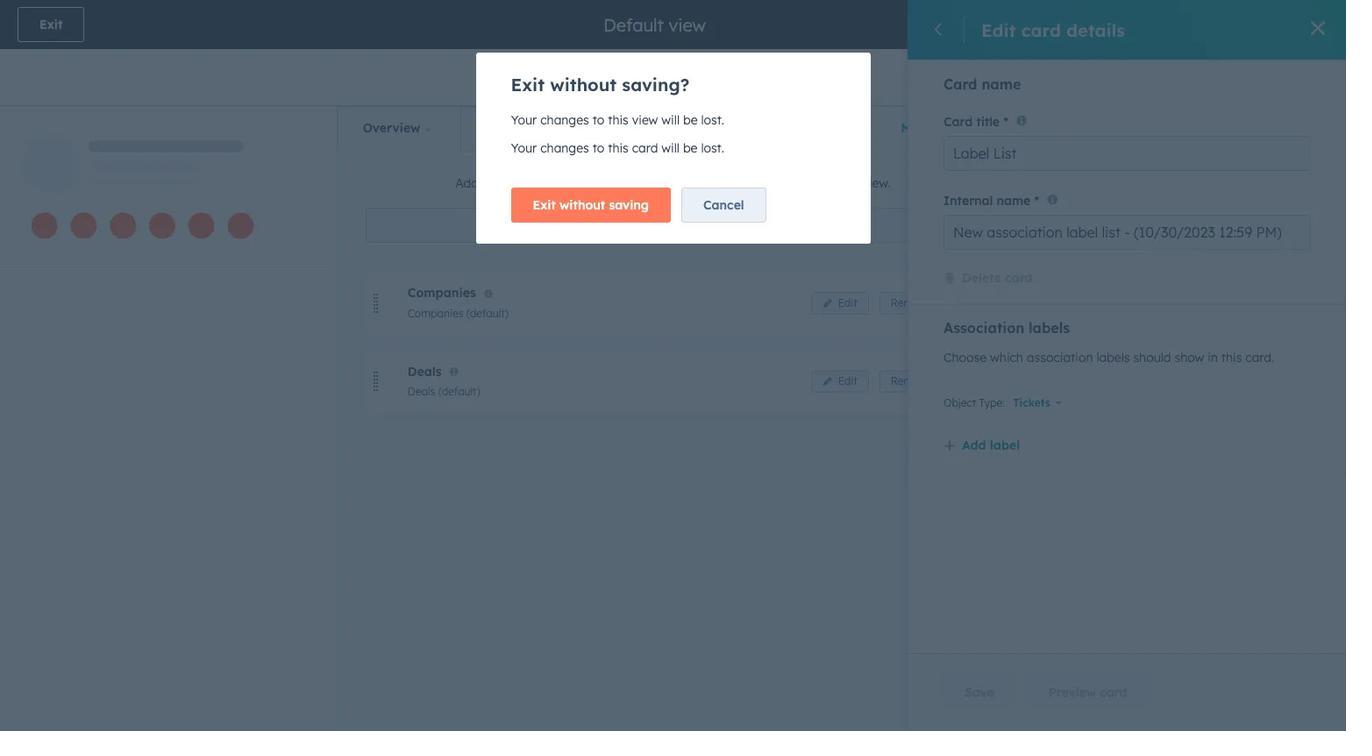 Task type: vqa. For each thing, say whether or not it's contained in the screenshot.
AND in Now you can stay on top of your daily work, keep track of your schedule, and manage your leads all in one place.
no



Task type: locate. For each thing, give the bounding box(es) containing it.
1 vertical spatial edit
[[838, 297, 858, 310]]

2 edit button from the top
[[811, 371, 869, 393]]

labels left the should
[[1097, 350, 1130, 366]]

internal
[[944, 193, 994, 209]]

this left the view
[[608, 112, 629, 128]]

1 deals from the top
[[408, 364, 442, 380]]

be up "column"
[[683, 140, 698, 156]]

2 be from the top
[[683, 140, 698, 156]]

2 changes from the top
[[541, 140, 589, 156]]

preview
[[1049, 685, 1097, 701]]

card for delete
[[1005, 270, 1033, 286]]

add left label
[[962, 438, 987, 453]]

1 vertical spatial (default)
[[438, 385, 481, 398]]

card.
[[1246, 350, 1275, 366]]

edit for companies
[[838, 297, 858, 310]]

1 vertical spatial lost.
[[701, 140, 725, 156]]

1 card from the top
[[944, 75, 978, 93]]

in up exit without saving
[[579, 176, 589, 192]]

1 vertical spatial will
[[662, 140, 680, 156]]

0 vertical spatial changes
[[541, 112, 589, 128]]

2 companies from the top
[[408, 307, 464, 320]]

0 horizontal spatial cards
[[482, 176, 514, 192]]

the
[[592, 176, 611, 192], [722, 176, 741, 192]]

add for add label
[[962, 438, 987, 453]]

0 vertical spatial companies
[[408, 285, 476, 301]]

cards
[[482, 176, 514, 192], [660, 218, 693, 234]]

association labels
[[944, 319, 1071, 337]]

lost.
[[701, 112, 725, 128], [701, 140, 725, 156]]

1 horizontal spatial cards
[[660, 218, 693, 234]]

be
[[683, 112, 698, 128], [683, 140, 698, 156]]

1 horizontal spatial the
[[722, 176, 741, 192]]

exit
[[39, 17, 63, 32], [511, 74, 545, 96], [533, 197, 556, 213]]

card right 'delete'
[[1005, 270, 1033, 286]]

1 horizontal spatial in
[[825, 176, 835, 192]]

overview button
[[338, 107, 461, 151]]

go to previous screen image
[[932, 22, 948, 39]]

0 vertical spatial cards
[[482, 176, 514, 192]]

without for saving
[[560, 197, 606, 213]]

1 vertical spatial without
[[560, 197, 606, 213]]

lost. for your changes to this card will be lost.
[[701, 140, 725, 156]]

navigation
[[338, 106, 628, 152]]

without up your changes to this view will be lost.
[[550, 74, 617, 96]]

2 vertical spatial add
[[962, 438, 987, 453]]

1 vertical spatial to
[[593, 140, 605, 156]]

1 remove from the top
[[891, 297, 931, 310]]

tab
[[802, 176, 821, 192]]

card left title
[[944, 114, 973, 130]]

0 vertical spatial lost.
[[701, 112, 725, 128]]

companies up 'companies (default)'
[[408, 285, 476, 301]]

to down your changes to this view will be lost.
[[593, 140, 605, 156]]

will for view
[[662, 112, 680, 128]]

2 will from the top
[[662, 140, 680, 156]]

2 vertical spatial exit
[[533, 197, 556, 213]]

be right the view
[[683, 112, 698, 128]]

add label button
[[944, 435, 1021, 458]]

0 horizontal spatial overview
[[363, 120, 421, 136]]

your down activities
[[511, 140, 537, 156]]

manage tabs
[[901, 120, 982, 136]]

label
[[990, 438, 1021, 453]]

card
[[944, 75, 978, 93], [944, 114, 973, 130]]

0 vertical spatial overview
[[363, 120, 421, 136]]

exit inside page section element
[[39, 17, 63, 32]]

changes for your changes to this view will be lost.
[[541, 112, 589, 128]]

0 vertical spatial card
[[944, 75, 978, 93]]

saving?
[[622, 74, 690, 96]]

column
[[657, 176, 699, 192]]

without down appear
[[560, 197, 606, 213]]

1 vertical spatial labels
[[1097, 350, 1130, 366]]

1 vertical spatial overview
[[744, 176, 798, 192]]

0 vertical spatial deals
[[408, 364, 442, 380]]

None field
[[602, 13, 712, 36]]

companies up deals (default)
[[408, 307, 464, 320]]

0 vertical spatial name
[[982, 75, 1022, 93]]

card name
[[944, 75, 1022, 93]]

name up title
[[982, 75, 1022, 93]]

add down activities button
[[456, 176, 479, 192]]

name right the internal
[[997, 193, 1031, 209]]

1 vertical spatial deals
[[408, 385, 435, 398]]

2 deals from the top
[[408, 385, 435, 398]]

your up appear
[[511, 112, 537, 128]]

association
[[944, 319, 1025, 337]]

0 horizontal spatial add
[[456, 176, 479, 192]]

2 vertical spatial to
[[518, 176, 530, 192]]

show
[[1175, 350, 1205, 366]]

to up your changes to this card will be lost.
[[593, 112, 605, 128]]

2 vertical spatial edit
[[838, 375, 858, 388]]

to left appear
[[518, 176, 530, 192]]

0 vertical spatial without
[[550, 74, 617, 96]]

companies (default)
[[408, 307, 509, 320]]

1 horizontal spatial add
[[632, 218, 656, 234]]

1 your from the top
[[511, 112, 537, 128]]

1 vertical spatial remove button
[[880, 371, 943, 393]]

the up exit without saving
[[592, 176, 611, 192]]

cards down "column"
[[660, 218, 693, 234]]

exit without saving button
[[511, 188, 671, 223]]

this left view.
[[839, 176, 859, 192]]

companies
[[408, 285, 476, 301], [408, 307, 464, 320]]

without
[[550, 74, 617, 96], [560, 197, 606, 213]]

to
[[593, 112, 605, 128], [593, 140, 605, 156], [518, 176, 530, 192]]

2 horizontal spatial in
[[1208, 350, 1219, 366]]

(default)
[[467, 307, 509, 320], [438, 385, 481, 398]]

changes
[[541, 112, 589, 128], [541, 140, 589, 156]]

exit for exit without saving?
[[511, 74, 545, 96]]

add
[[456, 176, 479, 192], [632, 218, 656, 234], [962, 438, 987, 453]]

0 vertical spatial exit
[[39, 17, 63, 32]]

1 lost. from the top
[[701, 112, 725, 128]]

will up add cards to appear in the middle column for the overview tab in this view.
[[662, 140, 680, 156]]

exit without saving?
[[511, 74, 690, 96]]

cards for add cards to appear in the middle column for the overview tab in this view.
[[482, 176, 514, 192]]

details
[[1067, 19, 1126, 41]]

cards for add cards
[[660, 218, 693, 234]]

in right show
[[1208, 350, 1219, 366]]

saving
[[609, 197, 649, 213]]

edit
[[982, 19, 1016, 41], [838, 297, 858, 310], [838, 375, 858, 388]]

your changes to this view will be lost.
[[511, 112, 725, 128]]

this
[[608, 112, 629, 128], [608, 140, 629, 156], [839, 176, 859, 192], [1222, 350, 1243, 366]]

to for card
[[593, 140, 605, 156]]

2 card from the top
[[944, 114, 973, 130]]

this down your changes to this view will be lost.
[[608, 140, 629, 156]]

remove button
[[880, 292, 943, 315], [880, 371, 943, 393]]

deals for deals
[[408, 364, 442, 380]]

1 changes from the top
[[541, 112, 589, 128]]

1 vertical spatial add
[[632, 218, 656, 234]]

exit for exit
[[39, 17, 63, 32]]

2 remove button from the top
[[880, 371, 943, 393]]

changes down exit without saving?
[[541, 112, 589, 128]]

1 vertical spatial edit button
[[811, 371, 869, 393]]

card up card title
[[944, 75, 978, 93]]

which
[[991, 350, 1024, 366]]

to for view
[[593, 112, 605, 128]]

card right preview
[[1100, 685, 1128, 701]]

0 vertical spatial add
[[456, 176, 479, 192]]

0 horizontal spatial the
[[592, 176, 611, 192]]

1 remove button from the top
[[880, 292, 943, 315]]

in
[[579, 176, 589, 192], [825, 176, 835, 192], [1208, 350, 1219, 366]]

preview card
[[1049, 685, 1128, 701]]

0 vertical spatial labels
[[1029, 319, 1071, 337]]

will right the view
[[662, 112, 680, 128]]

1 edit button from the top
[[811, 292, 869, 315]]

cards left appear
[[482, 176, 514, 192]]

labels up association
[[1029, 319, 1071, 337]]

(default) for companies
[[467, 307, 509, 320]]

card
[[1022, 19, 1061, 41], [632, 140, 658, 156], [1005, 270, 1033, 286], [1100, 685, 1128, 701]]

0 vertical spatial (default)
[[467, 307, 509, 320]]

2 horizontal spatial add
[[962, 438, 987, 453]]

card title
[[944, 114, 1000, 130]]

edit button for companies
[[811, 292, 869, 315]]

0 vertical spatial remove
[[891, 297, 931, 310]]

middle
[[614, 176, 653, 192]]

in right tab
[[825, 176, 835, 192]]

cards inside popup button
[[660, 218, 693, 234]]

0 vertical spatial remove button
[[880, 292, 943, 315]]

deals down 'companies (default)'
[[408, 385, 435, 398]]

be for view
[[683, 112, 698, 128]]

without inside button
[[560, 197, 606, 213]]

1 vertical spatial companies
[[408, 307, 464, 320]]

choose
[[944, 350, 987, 366]]

will
[[662, 112, 680, 128], [662, 140, 680, 156]]

name for internal name
[[997, 193, 1031, 209]]

changes up appear
[[541, 140, 589, 156]]

deals up deals (default)
[[408, 364, 442, 380]]

0 vertical spatial will
[[662, 112, 680, 128]]

2 remove from the top
[[891, 375, 931, 388]]

1 vertical spatial your
[[511, 140, 537, 156]]

add down saving
[[632, 218, 656, 234]]

1 companies from the top
[[408, 285, 476, 301]]

add cards
[[632, 218, 693, 234]]

0 vertical spatial edit
[[982, 19, 1016, 41]]

object type :
[[944, 396, 1005, 409]]

deals
[[408, 364, 442, 380], [408, 385, 435, 398]]

2 lost. from the top
[[701, 140, 725, 156]]

name for card name
[[982, 75, 1022, 93]]

card left details
[[1022, 19, 1061, 41]]

1 vertical spatial cards
[[660, 218, 693, 234]]

add inside add label button
[[962, 438, 987, 453]]

1 be from the top
[[683, 112, 698, 128]]

1 horizontal spatial labels
[[1097, 350, 1130, 366]]

1 will from the top
[[662, 112, 680, 128]]

1 vertical spatial name
[[997, 193, 1031, 209]]

your
[[511, 112, 537, 128], [511, 140, 537, 156]]

2 your from the top
[[511, 140, 537, 156]]

0 vertical spatial to
[[593, 112, 605, 128]]

labels
[[1029, 319, 1071, 337], [1097, 350, 1130, 366]]

0 vertical spatial be
[[683, 112, 698, 128]]

add cards button
[[366, 208, 981, 243]]

internal name
[[944, 193, 1031, 209]]

0 vertical spatial edit button
[[811, 292, 869, 315]]

1 vertical spatial changes
[[541, 140, 589, 156]]

tickets button
[[1005, 389, 1071, 417]]

name
[[982, 75, 1022, 93], [997, 193, 1031, 209]]

0 vertical spatial your
[[511, 112, 537, 128]]

add inside add cards popup button
[[632, 218, 656, 234]]

edit button
[[811, 292, 869, 315], [811, 371, 869, 393]]

deals for deals (default)
[[408, 385, 435, 398]]

1 vertical spatial exit
[[511, 74, 545, 96]]

1 vertical spatial card
[[944, 114, 973, 130]]

add label
[[962, 438, 1021, 453]]

the right for
[[722, 176, 741, 192]]

overview
[[363, 120, 421, 136], [744, 176, 798, 192]]

remove
[[891, 297, 931, 310], [891, 375, 931, 388]]

1 vertical spatial be
[[683, 140, 698, 156]]

1 vertical spatial remove
[[891, 375, 931, 388]]



Task type: describe. For each thing, give the bounding box(es) containing it.
manage tabs button
[[886, 106, 1009, 150]]

page section element
[[0, 0, 1347, 105]]

cancel button
[[682, 188, 766, 223]]

exit button
[[18, 7, 85, 42]]

exit for exit without saving
[[533, 197, 556, 213]]

2 the from the left
[[722, 176, 741, 192]]

lost. for your changes to this view will be lost.
[[701, 112, 725, 128]]

tickets
[[1013, 396, 1051, 409]]

should
[[1134, 350, 1172, 366]]

your for your changes to this card will be lost.
[[511, 140, 537, 156]]

manage
[[901, 120, 951, 136]]

choose which association labels should show in this card.
[[944, 350, 1275, 366]]

changes for your changes to this card will be lost.
[[541, 140, 589, 156]]

remove button for companies
[[880, 292, 943, 315]]

remove button for deals
[[880, 371, 943, 393]]

will for card
[[662, 140, 680, 156]]

delete card button
[[944, 269, 1033, 290]]

:
[[1003, 396, 1005, 409]]

preview card button
[[1027, 676, 1150, 711]]

view.
[[863, 176, 891, 192]]

companies for companies
[[408, 285, 476, 301]]

your for your changes to this view will be lost.
[[511, 112, 537, 128]]

0 horizontal spatial labels
[[1029, 319, 1071, 337]]

add for add cards to appear in the middle column for the overview tab in this view.
[[456, 176, 479, 192]]

without for saving?
[[550, 74, 617, 96]]

save button
[[943, 676, 1017, 711]]

add for add cards
[[632, 218, 656, 234]]

1 horizontal spatial overview
[[744, 176, 798, 192]]

Card title text field
[[944, 136, 1311, 171]]

be for card
[[683, 140, 698, 156]]

remove for companies
[[891, 297, 931, 310]]

companies for companies (default)
[[408, 307, 464, 320]]

1 the from the left
[[592, 176, 611, 192]]

view
[[632, 112, 658, 128]]

your changes to this card will be lost.
[[511, 140, 725, 156]]

navigation containing overview
[[338, 106, 628, 152]]

edit button for deals
[[811, 371, 869, 393]]

remove for deals
[[891, 375, 931, 388]]

appear
[[533, 176, 575, 192]]

none field inside page section element
[[602, 13, 712, 36]]

card for card name
[[944, 75, 978, 93]]

exit without saving
[[533, 197, 649, 213]]

save
[[965, 685, 995, 701]]

(default) for deals
[[438, 385, 481, 398]]

delete card
[[962, 270, 1033, 286]]

for
[[702, 176, 719, 192]]

deals (default)
[[408, 385, 481, 398]]

title
[[977, 114, 1000, 130]]

card for edit
[[1022, 19, 1061, 41]]

overview inside button
[[363, 120, 421, 136]]

edit card details
[[982, 19, 1126, 41]]

activities button
[[461, 107, 563, 151]]

type
[[980, 396, 1003, 409]]

add cards to appear in the middle column for the overview tab in this view.
[[456, 176, 891, 192]]

object
[[944, 396, 977, 409]]

card for preview
[[1100, 685, 1128, 701]]

cancel
[[704, 197, 745, 213]]

close image
[[1312, 21, 1326, 35]]

card for card title
[[944, 114, 973, 130]]

0 horizontal spatial in
[[579, 176, 589, 192]]

edit for deals
[[838, 375, 858, 388]]

association
[[1027, 350, 1094, 366]]

Internal name text field
[[944, 215, 1311, 250]]

tabs
[[955, 120, 982, 136]]

to for in
[[518, 176, 530, 192]]

card down the view
[[632, 140, 658, 156]]

delete
[[962, 270, 1002, 286]]

this left card.
[[1222, 350, 1243, 366]]

activities
[[486, 120, 539, 136]]



